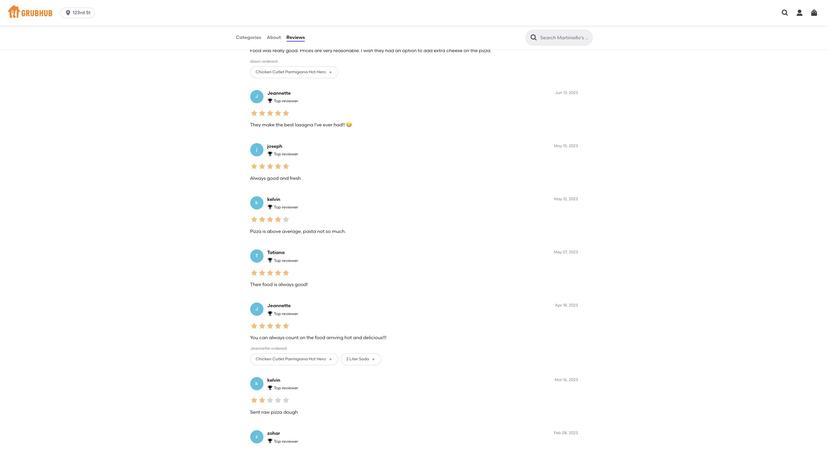 Task type: vqa. For each thing, say whether or not it's contained in the screenshot.
May associated with good!
yes



Task type: locate. For each thing, give the bounding box(es) containing it.
top reviewer down tatiana
[[274, 259, 298, 263]]

2 parmigiana from the top
[[285, 357, 308, 362]]

j down "their"
[[255, 307, 258, 312]]

4 top reviewer from the top
[[274, 205, 298, 210]]

1 horizontal spatial is
[[274, 282, 277, 288]]

the
[[470, 48, 478, 54], [276, 122, 283, 128], [307, 336, 314, 341]]

2
[[346, 357, 349, 362]]

hot down you can always count on the food arriving hot and delicious!!!
[[309, 357, 316, 362]]

2 top reviewer from the top
[[274, 99, 298, 104]]

6 top reviewer from the top
[[274, 312, 298, 317]]

chicken cutlet parmigiana hot hero down the count
[[256, 357, 326, 362]]

1 vertical spatial chicken cutlet parmigiana hot hero
[[256, 357, 326, 362]]

2 chicken cutlet parmigiana hot hero button from the top
[[250, 354, 338, 366]]

trophy icon image for raw
[[267, 386, 273, 391]]

top down the joseph
[[274, 152, 281, 157]]

hero
[[317, 70, 326, 74], [317, 357, 326, 362]]

8 trophy icon image from the top
[[267, 439, 273, 444]]

feb 08, 2023
[[554, 431, 578, 436]]

parmigiana down the count
[[285, 357, 308, 362]]

feb
[[554, 431, 561, 436]]

13,
[[563, 90, 568, 95]]

an
[[395, 48, 401, 54]]

ordered: down the count
[[271, 347, 287, 352]]

always left good!
[[278, 282, 294, 288]]

1 vertical spatial always
[[269, 336, 284, 341]]

very
[[323, 48, 332, 54]]

1 vertical spatial chicken
[[256, 357, 271, 362]]

mar
[[555, 378, 562, 383]]

z
[[256, 435, 258, 440]]

kelvin up sent raw pizza dough
[[267, 378, 280, 384]]

2023 right the 16,
[[569, 378, 578, 383]]

reviewer up the count
[[282, 312, 298, 317]]

trophy icon image down zohar
[[267, 439, 273, 444]]

trophy icon image up above
[[267, 205, 273, 210]]

1 vertical spatial k
[[255, 381, 258, 387]]

plus icon image
[[329, 70, 332, 74], [329, 358, 332, 362], [372, 358, 376, 362]]

16,
[[563, 378, 568, 383]]

4 trophy icon image from the top
[[267, 205, 273, 210]]

2 cutlet from the top
[[272, 357, 284, 362]]

2 horizontal spatial the
[[470, 48, 478, 54]]

1 chicken cutlet parmigiana hot hero from the top
[[256, 70, 326, 74]]

Search Martiniello's Pizzeria search field
[[540, 35, 590, 41]]

plus icon image down very at the left
[[329, 70, 332, 74]]

top reviewer for dough
[[274, 387, 298, 391]]

1 vertical spatial ordered:
[[271, 347, 287, 352]]

reviewer for best
[[282, 99, 298, 104]]

top for pizza
[[274, 387, 281, 391]]

2023 right 07,
[[569, 250, 578, 255]]

trophy icon image up can
[[267, 311, 273, 317]]

d
[[255, 19, 258, 25]]

3 2023 from the top
[[569, 197, 578, 202]]

4 reviewer from the top
[[282, 205, 298, 210]]

1 hero from the top
[[317, 70, 326, 74]]

food
[[262, 282, 273, 288], [315, 336, 325, 341]]

you
[[250, 336, 258, 341]]

5 trophy icon image from the top
[[267, 258, 273, 263]]

1 vertical spatial kelvin
[[267, 378, 280, 384]]

18,
[[563, 304, 568, 308]]

1 vertical spatial cutlet
[[272, 357, 284, 362]]

4 2023 from the top
[[569, 250, 578, 255]]

trophy icon image
[[267, 24, 273, 29], [267, 98, 273, 103], [267, 151, 273, 157], [267, 205, 273, 210], [267, 258, 273, 263], [267, 311, 273, 317], [267, 386, 273, 391], [267, 439, 273, 444]]

8 top reviewer from the top
[[274, 440, 298, 444]]

ever
[[323, 122, 333, 128]]

1 horizontal spatial and
[[353, 336, 362, 341]]

top up about
[[274, 24, 281, 29]]

1 horizontal spatial food
[[315, 336, 325, 341]]

top reviewer up the average,
[[274, 205, 298, 210]]

7 top from the top
[[274, 387, 281, 391]]

7 top reviewer from the top
[[274, 387, 298, 391]]

0 vertical spatial chicken
[[256, 70, 271, 74]]

st
[[86, 10, 91, 16]]

svg image
[[796, 9, 804, 17], [810, 9, 818, 17], [65, 10, 71, 16]]

top reviewer up "best"
[[274, 99, 298, 104]]

2 horizontal spatial svg image
[[810, 9, 818, 17]]

top down the their food is always good!
[[274, 312, 281, 317]]

ordered:
[[262, 59, 278, 64], [271, 347, 287, 352]]

2 kelvin from the top
[[267, 378, 280, 384]]

0 vertical spatial parmigiana
[[285, 70, 308, 74]]

0 horizontal spatial and
[[280, 176, 289, 181]]

is right "their"
[[274, 282, 277, 288]]

ordered: down was
[[262, 59, 278, 64]]

2023 right "18,"
[[569, 304, 578, 308]]

0 vertical spatial dawn
[[267, 16, 280, 21]]

1 2023 from the top
[[569, 90, 578, 95]]

arriving
[[326, 336, 343, 341]]

hero for plus icon underneath very at the left
[[317, 70, 326, 74]]

may left 07,
[[554, 250, 562, 255]]

chicken
[[256, 70, 271, 74], [256, 357, 271, 362]]

their food is always good!
[[250, 282, 308, 288]]

top up make
[[274, 99, 281, 104]]

reviewer down dough
[[282, 440, 298, 444]]

pasta
[[303, 229, 316, 235]]

parmigiana down good.
[[285, 70, 308, 74]]

2 hero from the top
[[317, 357, 326, 362]]

1 vertical spatial parmigiana
[[285, 357, 308, 362]]

always right can
[[269, 336, 284, 341]]

0 vertical spatial chicken cutlet parmigiana hot hero button
[[250, 66, 338, 78]]

2 hot from the top
[[309, 357, 316, 362]]

sent raw pizza dough
[[250, 410, 298, 416]]

trophy icon image for make
[[267, 98, 273, 103]]

1 vertical spatial j
[[255, 307, 258, 312]]

1 cutlet from the top
[[272, 70, 284, 74]]

cutlet down jeannette ordered:
[[272, 357, 284, 362]]

chicken cutlet parmigiana hot hero
[[256, 70, 326, 74], [256, 357, 326, 362]]

hero down you can always count on the food arriving hot and delicious!!!
[[317, 357, 326, 362]]

1 horizontal spatial dawn
[[267, 16, 280, 21]]

5 top from the top
[[274, 259, 281, 263]]

on right cheese
[[464, 48, 469, 54]]

top up pizza
[[274, 387, 281, 391]]

reviewer down the joseph
[[282, 152, 298, 157]]

t
[[255, 254, 258, 259]]

5 top reviewer from the top
[[274, 259, 298, 263]]

svg image inside 123rd st button
[[65, 10, 71, 16]]

hot
[[309, 70, 316, 74], [309, 357, 316, 362]]

tatiana
[[267, 250, 285, 256]]

kelvin down good
[[267, 197, 280, 203]]

0 horizontal spatial dawn
[[250, 59, 261, 64]]

cutlet
[[272, 70, 284, 74], [272, 357, 284, 362]]

1 j from the top
[[255, 94, 258, 99]]

2 k from the top
[[255, 381, 258, 387]]

top down zohar
[[274, 440, 281, 444]]

may left 12,
[[554, 197, 562, 202]]

7 trophy icon image from the top
[[267, 386, 273, 391]]

top reviewer up the count
[[274, 312, 298, 317]]

2023 right 13,
[[569, 90, 578, 95]]

5 2023 from the top
[[569, 304, 578, 308]]

6 top from the top
[[274, 312, 281, 317]]

you can always count on the food arriving hot and delicious!!!
[[250, 336, 387, 341]]

may
[[554, 144, 562, 148], [554, 197, 562, 202], [554, 250, 562, 255]]

add
[[424, 48, 433, 54]]

dawn for dawn
[[267, 16, 280, 21]]

0 vertical spatial kelvin
[[267, 197, 280, 203]]

1 vertical spatial and
[[353, 336, 362, 341]]

may left 15,
[[554, 144, 562, 148]]

2 chicken cutlet parmigiana hot hero from the top
[[256, 357, 326, 362]]

0 vertical spatial food
[[262, 282, 273, 288]]

2 j from the top
[[255, 307, 258, 312]]

2 liter soda button
[[341, 354, 381, 366]]

cutlet down dawn ordered:
[[272, 70, 284, 74]]

hot down prices
[[309, 70, 316, 74]]

and left fresh
[[280, 176, 289, 181]]

1 kelvin from the top
[[267, 197, 280, 203]]

2 vertical spatial may
[[554, 250, 562, 255]]

2023 for you can always count on the food arriving hot and delicious!!!
[[569, 304, 578, 308]]

0 vertical spatial ordered:
[[262, 59, 278, 64]]

1 chicken from the top
[[256, 70, 271, 74]]

always
[[278, 282, 294, 288], [269, 336, 284, 341]]

food left arriving
[[315, 336, 325, 341]]

and
[[280, 176, 289, 181], [353, 336, 362, 341]]

1 top from the top
[[274, 24, 281, 29]]

reviewer for fresh
[[282, 152, 298, 157]]

1 vertical spatial hero
[[317, 357, 326, 362]]

1 top reviewer from the top
[[274, 24, 298, 29]]

liter
[[350, 357, 358, 362]]

may for good!
[[554, 250, 562, 255]]

food right "their"
[[262, 282, 273, 288]]

reviewer up "best"
[[282, 99, 298, 104]]

2023 right '08,'
[[569, 431, 578, 436]]

0 vertical spatial hot
[[309, 70, 316, 74]]

and right the hot
[[353, 336, 362, 341]]

1 vertical spatial hot
[[309, 357, 316, 362]]

reviewer for average,
[[282, 205, 298, 210]]

dawn for dawn ordered:
[[250, 59, 261, 64]]

0 vertical spatial cutlet
[[272, 70, 284, 74]]

chicken cutlet parmigiana hot hero button
[[250, 66, 338, 78], [250, 354, 338, 366]]

j
[[255, 94, 258, 99], [255, 307, 258, 312]]

5 reviewer from the top
[[282, 259, 298, 263]]

k up sent
[[255, 381, 258, 387]]

1 parmigiana from the top
[[285, 70, 308, 74]]

1 vertical spatial dawn
[[250, 59, 261, 64]]

3 top from the top
[[274, 152, 281, 157]]

svg image
[[781, 9, 789, 17]]

2023 right 12,
[[569, 197, 578, 202]]

reviewer down tatiana
[[282, 259, 298, 263]]

2 chicken from the top
[[256, 357, 271, 362]]

top reviewer for fresh
[[274, 152, 298, 157]]

1 vertical spatial is
[[274, 282, 277, 288]]

trophy icon image up about
[[267, 24, 273, 29]]

reviewer up reviews
[[282, 24, 298, 29]]

6 reviewer from the top
[[282, 312, 298, 317]]

chicken down dawn ordered:
[[256, 70, 271, 74]]

2023 right 15,
[[569, 144, 578, 148]]

chicken cutlet parmigiana hot hero down good.
[[256, 70, 326, 74]]

reviewer
[[282, 24, 298, 29], [282, 99, 298, 104], [282, 152, 298, 157], [282, 205, 298, 210], [282, 259, 298, 263], [282, 312, 298, 317], [282, 387, 298, 391], [282, 440, 298, 444]]

2 vertical spatial the
[[307, 336, 314, 341]]

j up they
[[255, 94, 258, 99]]

jeannette
[[267, 90, 291, 96], [267, 304, 291, 309], [250, 347, 270, 352]]

trophy icon image up sent raw pizza dough
[[267, 386, 273, 391]]

1 horizontal spatial svg image
[[796, 9, 804, 17]]

about button
[[267, 26, 281, 50]]

kelvin for pizza
[[267, 378, 280, 384]]

reviewer up dough
[[282, 387, 298, 391]]

hot
[[344, 336, 352, 341]]

6 2023 from the top
[[569, 378, 578, 383]]

0 vertical spatial hero
[[317, 70, 326, 74]]

1 trophy icon image from the top
[[267, 24, 273, 29]]

0 horizontal spatial on
[[300, 336, 305, 341]]

top for and
[[274, 152, 281, 157]]

may 15, 2023
[[554, 144, 578, 148]]

1 k from the top
[[255, 200, 258, 206]]

top reviewer up dough
[[274, 387, 298, 391]]

2023 for pizza is above average, pasta not so much.
[[569, 197, 578, 202]]

3 top reviewer from the top
[[274, 152, 298, 157]]

joseph
[[267, 144, 282, 149]]

is right pizza at the left bottom
[[262, 229, 266, 235]]

parmigiana for plus icon on the left of 2
[[285, 357, 308, 362]]

k down always
[[255, 200, 258, 206]]

reviewer up the average,
[[282, 205, 298, 210]]

1 horizontal spatial the
[[307, 336, 314, 341]]

3 trophy icon image from the top
[[267, 151, 273, 157]]

the right the count
[[307, 336, 314, 341]]

k
[[255, 200, 258, 206], [255, 381, 258, 387]]

top down tatiana
[[274, 259, 281, 263]]

i've
[[314, 122, 322, 128]]

1 vertical spatial food
[[315, 336, 325, 341]]

trophy icon image down tatiana
[[267, 258, 273, 263]]

1 vertical spatial may
[[554, 197, 562, 202]]

top up above
[[274, 205, 281, 210]]

3 reviewer from the top
[[282, 152, 298, 157]]

so
[[326, 229, 331, 235]]

dawn down food
[[250, 59, 261, 64]]

7 reviewer from the top
[[282, 387, 298, 391]]

trophy icon image for good
[[267, 151, 273, 157]]

2 2023 from the top
[[569, 144, 578, 148]]

8 reviewer from the top
[[282, 440, 298, 444]]

chicken cutlet parmigiana hot hero button down the count
[[250, 354, 338, 366]]

0 horizontal spatial svg image
[[65, 10, 71, 16]]

dawn
[[267, 16, 280, 21], [250, 59, 261, 64]]

1 reviewer from the top
[[282, 24, 298, 29]]

on right the count
[[300, 336, 305, 341]]

star icon image
[[250, 35, 258, 43], [258, 35, 266, 43], [266, 35, 274, 43], [274, 35, 282, 43], [282, 35, 290, 43], [250, 109, 258, 117], [258, 109, 266, 117], [266, 109, 274, 117], [274, 109, 282, 117], [282, 109, 290, 117], [250, 163, 258, 171], [258, 163, 266, 171], [266, 163, 274, 171], [274, 163, 282, 171], [282, 163, 290, 171], [250, 216, 258, 224], [258, 216, 266, 224], [266, 216, 274, 224], [274, 216, 282, 224], [282, 216, 290, 224], [250, 269, 258, 277], [258, 269, 266, 277], [266, 269, 274, 277], [274, 269, 282, 277], [282, 269, 290, 277], [250, 323, 258, 331], [258, 323, 266, 331], [266, 323, 274, 331], [274, 323, 282, 331], [282, 323, 290, 331], [250, 397, 258, 405], [258, 397, 266, 405], [266, 397, 274, 405], [274, 397, 282, 405], [282, 397, 290, 405]]

top reviewer for good.
[[274, 24, 298, 29]]

dawn right d
[[267, 16, 280, 21]]

hero down are
[[317, 70, 326, 74]]

0 vertical spatial chicken cutlet parmigiana hot hero
[[256, 70, 326, 74]]

top
[[274, 24, 281, 29], [274, 99, 281, 104], [274, 152, 281, 157], [274, 205, 281, 210], [274, 259, 281, 263], [274, 312, 281, 317], [274, 387, 281, 391], [274, 440, 281, 444]]

6 trophy icon image from the top
[[267, 311, 273, 317]]

4 top from the top
[[274, 205, 281, 210]]

0 vertical spatial j
[[255, 94, 258, 99]]

2 reviewer from the top
[[282, 99, 298, 104]]

0 vertical spatial jeannette
[[267, 90, 291, 96]]

0 vertical spatial and
[[280, 176, 289, 181]]

1 horizontal spatial on
[[464, 48, 469, 54]]

chicken down jeannette ordered:
[[256, 357, 271, 362]]

trophy icon image up make
[[267, 98, 273, 103]]

top reviewer down the joseph
[[274, 152, 298, 157]]

the left pizza.
[[470, 48, 478, 54]]

reviews button
[[286, 26, 305, 50]]

ordered: for always
[[271, 347, 287, 352]]

top reviewer down zohar
[[274, 440, 298, 444]]

on
[[464, 48, 469, 54], [300, 336, 305, 341]]

wish
[[363, 48, 373, 54]]

1 vertical spatial the
[[276, 122, 283, 128]]

1 hot from the top
[[309, 70, 316, 74]]

plus icon image right soda
[[372, 358, 376, 362]]

2023
[[569, 90, 578, 95], [569, 144, 578, 148], [569, 197, 578, 202], [569, 250, 578, 255], [569, 304, 578, 308], [569, 378, 578, 383], [569, 431, 578, 436]]

kelvin
[[267, 197, 280, 203], [267, 378, 280, 384]]

1 vertical spatial on
[[300, 336, 305, 341]]

jeannette for always
[[267, 304, 291, 309]]

they make the best lasagna i've ever had!! 😋
[[250, 122, 352, 128]]

the left "best"
[[276, 122, 283, 128]]

chicken cutlet parmigiana hot hero button down good.
[[250, 66, 338, 78]]

reasonable.
[[333, 48, 360, 54]]

0 horizontal spatial the
[[276, 122, 283, 128]]

2 trophy icon image from the top
[[267, 98, 273, 103]]

not
[[317, 229, 325, 235]]

trophy icon image down the joseph
[[267, 151, 273, 157]]

top reviewer up reviews
[[274, 24, 298, 29]]

0 vertical spatial k
[[255, 200, 258, 206]]

2 top from the top
[[274, 99, 281, 104]]

1 vertical spatial jeannette
[[267, 304, 291, 309]]

1 vertical spatial chicken cutlet parmigiana hot hero button
[[250, 354, 338, 366]]

0 vertical spatial is
[[262, 229, 266, 235]]

is
[[262, 229, 266, 235], [274, 282, 277, 288]]



Task type: describe. For each thing, give the bounding box(es) containing it.
top for always
[[274, 312, 281, 317]]

really
[[273, 48, 285, 54]]

top for is
[[274, 259, 281, 263]]

top for really
[[274, 24, 281, 29]]

delicious!!!
[[363, 336, 387, 341]]

pizza
[[250, 229, 261, 235]]

food was really good. prices are very reasonable. i wish they had an option to add extra cheese on the pizza.
[[250, 48, 491, 54]]

search icon image
[[530, 34, 538, 42]]

option
[[402, 48, 417, 54]]

2023 for they make the best lasagna i've ever had!! 😋
[[569, 90, 578, 95]]

2023 for always good and fresh
[[569, 144, 578, 148]]

chicken for 2nd chicken cutlet parmigiana hot hero button from the bottom of the page
[[256, 70, 271, 74]]

top reviewer for average,
[[274, 205, 298, 210]]

12,
[[563, 197, 568, 202]]

mar 16, 2023
[[555, 378, 578, 383]]

reviews
[[286, 35, 305, 40]]

pizza
[[271, 410, 282, 416]]

cutlet for 2nd chicken cutlet parmigiana hot hero button from the bottom of the page
[[272, 70, 284, 74]]

apr 18, 2023
[[555, 304, 578, 308]]

cutlet for 1st chicken cutlet parmigiana hot hero button from the bottom
[[272, 357, 284, 362]]

extra
[[434, 48, 445, 54]]

top reviewer for best
[[274, 99, 298, 104]]

main navigation navigation
[[0, 0, 828, 26]]

are
[[314, 48, 322, 54]]

make
[[262, 122, 275, 128]]

top for the
[[274, 99, 281, 104]]

chicken cutlet parmigiana hot hero for plus icon on the left of 2
[[256, 357, 326, 362]]

0 horizontal spatial food
[[262, 282, 273, 288]]

reviewer for good.
[[282, 24, 298, 29]]

k for sent
[[255, 381, 258, 387]]

they
[[250, 122, 261, 128]]

jeannette for the
[[267, 90, 291, 96]]

kelvin for above
[[267, 197, 280, 203]]

0 vertical spatial always
[[278, 282, 294, 288]]

0 vertical spatial may
[[554, 144, 562, 148]]

0 horizontal spatial is
[[262, 229, 266, 235]]

top for above
[[274, 205, 281, 210]]

apr
[[555, 304, 562, 308]]

categories button
[[236, 26, 262, 50]]

8 top from the top
[[274, 440, 281, 444]]

j for they
[[255, 94, 258, 99]]

lasagna
[[295, 122, 313, 128]]

may 12, 2023
[[554, 197, 578, 202]]

pizza is above average, pasta not so much.
[[250, 229, 346, 235]]

hero for plus icon on the left of 2
[[317, 357, 326, 362]]

ordered: for really
[[262, 59, 278, 64]]

15,
[[563, 144, 568, 148]]

reviewer for dough
[[282, 387, 298, 391]]

j for you
[[255, 307, 258, 312]]

2 liter soda
[[346, 357, 369, 362]]

parmigiana for plus icon underneath very at the left
[[285, 70, 308, 74]]

07,
[[563, 250, 568, 255]]

trophy icon image for food
[[267, 258, 273, 263]]

top reviewer for count
[[274, 312, 298, 317]]

was
[[263, 48, 271, 54]]

i
[[361, 48, 362, 54]]

always
[[250, 176, 266, 181]]

count
[[286, 336, 299, 341]]

good
[[267, 176, 279, 181]]

7 2023 from the top
[[569, 431, 578, 436]]

had
[[385, 48, 394, 54]]

their
[[250, 282, 261, 288]]

2023 for sent raw pizza dough
[[569, 378, 578, 383]]

plus icon image inside 2 liter soda button
[[372, 358, 376, 362]]

good!
[[295, 282, 308, 288]]

above
[[267, 229, 281, 235]]

trophy icon image for was
[[267, 24, 273, 29]]

reviewer for always
[[282, 259, 298, 263]]

plus icon image left 2
[[329, 358, 332, 362]]

they
[[374, 48, 384, 54]]

jun 13, 2023
[[555, 90, 578, 95]]

may for pasta
[[554, 197, 562, 202]]

about
[[267, 35, 281, 40]]

trophy icon image for can
[[267, 311, 273, 317]]

k for pizza
[[255, 200, 258, 206]]

reviewer for count
[[282, 312, 298, 317]]

categories
[[236, 35, 261, 40]]

sent
[[250, 410, 260, 416]]

08,
[[562, 431, 568, 436]]

fresh
[[290, 176, 301, 181]]

hot for plus icon on the left of 2
[[309, 357, 316, 362]]

hot for plus icon underneath very at the left
[[309, 70, 316, 74]]

can
[[259, 336, 268, 341]]

top reviewer for always
[[274, 259, 298, 263]]

123rd st button
[[61, 8, 97, 18]]

raw
[[261, 410, 270, 416]]

chicken cutlet parmigiana hot hero for plus icon underneath very at the left
[[256, 70, 326, 74]]

jeannette ordered:
[[250, 347, 287, 352]]

may 07, 2023
[[554, 250, 578, 255]]

dough
[[283, 410, 298, 416]]

dawn ordered:
[[250, 59, 278, 64]]

zohar
[[267, 431, 280, 437]]

j
[[256, 147, 257, 153]]

0 vertical spatial the
[[470, 48, 478, 54]]

pizza.
[[479, 48, 491, 54]]

soda
[[359, 357, 369, 362]]

1 chicken cutlet parmigiana hot hero button from the top
[[250, 66, 338, 78]]

much.
[[332, 229, 346, 235]]

jun
[[555, 90, 562, 95]]

😋
[[346, 122, 352, 128]]

always good and fresh
[[250, 176, 301, 181]]

2 vertical spatial jeannette
[[250, 347, 270, 352]]

123rd st
[[73, 10, 91, 16]]

average,
[[282, 229, 302, 235]]

had!!
[[334, 122, 345, 128]]

prices
[[300, 48, 313, 54]]

0 vertical spatial on
[[464, 48, 469, 54]]

food
[[250, 48, 261, 54]]

chicken for 1st chicken cutlet parmigiana hot hero button from the bottom
[[256, 357, 271, 362]]

trophy icon image for is
[[267, 205, 273, 210]]

good.
[[286, 48, 299, 54]]

best
[[284, 122, 294, 128]]

2023 for their food is always good!
[[569, 250, 578, 255]]

123rd
[[73, 10, 85, 16]]

to
[[418, 48, 422, 54]]

cheese
[[446, 48, 463, 54]]



